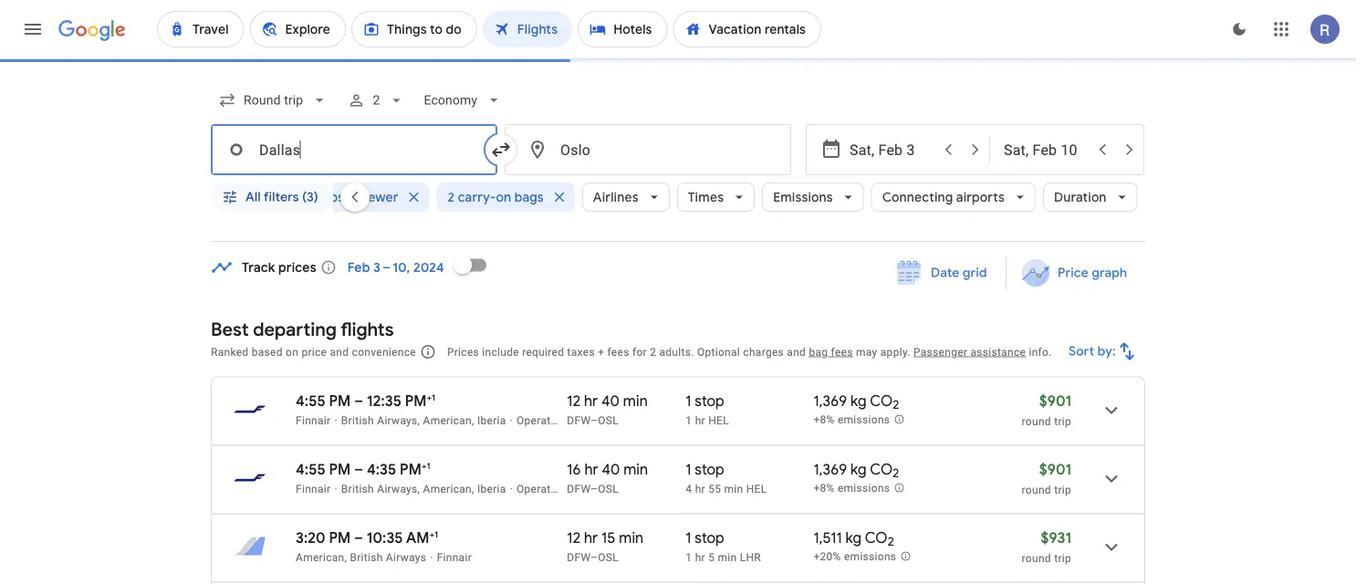 Task type: describe. For each thing, give the bounding box(es) containing it.
pm for 10:35 am
[[329, 529, 351, 547]]

round for 12 hr 40 min
[[1022, 415, 1052, 428]]

reg for 12 hr 40 min
[[618, 414, 638, 427]]

american, for 4:35 pm
[[423, 483, 475, 495]]

$931 round trip
[[1022, 529, 1072, 565]]

co for 12 hr 15 min
[[865, 529, 888, 547]]

Arrival time: 10:35 AM on  Sunday, February 4. text field
[[367, 529, 438, 547]]

4:55 pm – 4:35 pm + 1
[[296, 460, 431, 479]]

1,369 kg co 2 for 16 hr 40 min
[[814, 460, 900, 481]]

fewer
[[363, 189, 399, 205]]

round for 12 hr 15 min
[[1022, 552, 1052, 565]]

40 for 16
[[602, 460, 620, 479]]

kg for 12 hr 40 min
[[851, 392, 867, 410]]

12:35
[[367, 392, 402, 410]]

reg for 16 hr 40 min
[[618, 483, 638, 495]]

1,511 kg co 2
[[814, 529, 895, 550]]

leaves dallas/fort worth international airport at 4:55 pm on saturday, february 3 and arrives at oslo airport at 12:35 pm on sunday, february 4. element
[[296, 392, 436, 410]]

901 us dollars text field for 12 hr 40 min
[[1040, 392, 1072, 410]]

2 vertical spatial american,
[[296, 551, 347, 564]]

or
[[348, 189, 361, 205]]

901 us dollars text field for 16 hr 40 min
[[1040, 460, 1072, 479]]

16
[[567, 460, 581, 479]]

pm right the 4:35
[[400, 460, 422, 479]]

date grid
[[931, 265, 988, 281]]

bag
[[809, 346, 828, 358]]

connecting airports button
[[872, 175, 1036, 219]]

carry-
[[458, 189, 496, 205]]

$901 round trip for 16 hr 40 min
[[1022, 460, 1072, 496]]

min for 12 hr 15 min
[[619, 529, 644, 547]]

1 stop flight. element for 12 hr 40 min
[[686, 392, 725, 413]]

for for 16 hr 40 min
[[641, 483, 655, 495]]

emissions for 12 hr 15 min
[[845, 551, 897, 564]]

connecting
[[883, 189, 954, 205]]

airways
[[386, 551, 427, 564]]

4:35
[[367, 460, 397, 479]]

sort by: button
[[1062, 330, 1146, 373]]

lhr
[[740, 551, 762, 564]]

2 stops or fewer
[[301, 189, 399, 205]]

passenger
[[914, 346, 968, 358]]

4:55 pm – 12:35 pm + 1
[[296, 392, 436, 410]]

finnair left '55' in the bottom right of the page
[[658, 483, 693, 495]]

1 left 5
[[686, 551, 692, 564]]

hr inside 16 hr 40 min dfw – osl
[[585, 460, 599, 479]]

all filters (3) button
[[211, 175, 333, 219]]

filters
[[264, 189, 299, 205]]

15
[[602, 529, 616, 547]]

+20% emissions
[[814, 551, 897, 564]]

learn more about tracked prices image
[[320, 259, 337, 276]]

1 down adults.
[[686, 392, 692, 410]]

co for 12 hr 40 min
[[870, 392, 893, 410]]

feb 3 – 10, 2024
[[348, 259, 445, 276]]

finnair down 4:55 pm text field
[[296, 483, 331, 495]]

$901 for 16 hr 40 min
[[1040, 460, 1072, 479]]

(3)
[[302, 189, 318, 205]]

best
[[211, 318, 249, 341]]

min for 12 hr 40 min
[[623, 392, 648, 410]]

osl for 12 hr 15 min
[[598, 551, 619, 564]]

date grid button
[[884, 257, 1002, 289]]

1,369 for 12 hr 40 min
[[814, 392, 848, 410]]

prices
[[279, 259, 317, 276]]

iberia for 4:35 pm
[[478, 483, 506, 495]]

2 stops or fewer button
[[290, 175, 430, 219]]

price
[[1058, 265, 1089, 281]]

track
[[242, 259, 275, 276]]

pm for 12:35 pm
[[329, 392, 351, 410]]

$901 for 12 hr 40 min
[[1040, 392, 1072, 410]]

stop for 12 hr 15 min
[[695, 529, 725, 547]]

british for 4:35 pm
[[341, 483, 374, 495]]

ranked based on price and convenience
[[211, 346, 416, 358]]

2 and from the left
[[787, 346, 806, 358]]

duration button
[[1044, 175, 1138, 219]]

best departing flights main content
[[211, 243, 1146, 584]]

price
[[302, 346, 327, 358]]

bags
[[515, 189, 544, 205]]

track prices
[[242, 259, 317, 276]]

taxes
[[568, 346, 595, 358]]

emissions for 16 hr 40 min
[[838, 482, 891, 495]]

Return text field
[[1004, 125, 1088, 174]]

1 inside 3:20 pm – 10:35 am + 1
[[435, 529, 438, 540]]

total duration 16 hr 40 min. element
[[567, 460, 686, 482]]

prices include required taxes + fees for 2 adults. optional charges and bag fees may apply. passenger assistance
[[447, 346, 1027, 358]]

based
[[252, 346, 283, 358]]

apply.
[[881, 346, 911, 358]]

main menu image
[[22, 18, 44, 40]]

1 inside 4:55 pm – 4:35 pm + 1
[[427, 460, 431, 472]]

feb
[[348, 259, 370, 276]]

– left 12:35
[[354, 392, 363, 410]]

4:55 for 12:35 pm
[[296, 392, 326, 410]]

graph
[[1092, 265, 1128, 281]]

total duration 12 hr 15 min. element
[[567, 529, 686, 550]]

finnair down total duration 12 hr 40 min. element
[[658, 414, 693, 427]]

on for based
[[286, 346, 299, 358]]

american, for 12:35 pm
[[423, 414, 475, 427]]

british airways, american, iberia for 4:35 pm
[[341, 483, 506, 495]]

2024
[[414, 259, 445, 276]]

hr inside 1 stop 4 hr 55 min hel
[[695, 483, 706, 495]]

by for 12
[[567, 414, 578, 427]]

stop for 12 hr 40 min
[[695, 392, 725, 410]]

sort by:
[[1069, 343, 1117, 360]]

trip for 12 hr 40 min
[[1055, 415, 1072, 428]]

2 vertical spatial british
[[350, 551, 383, 564]]

trip for 16 hr 40 min
[[1055, 483, 1072, 496]]

$901 round trip for 12 hr 40 min
[[1022, 392, 1072, 428]]

grid
[[963, 265, 988, 281]]

optional
[[698, 346, 741, 358]]

times button
[[677, 175, 755, 219]]

osl for 16 hr 40 min
[[598, 483, 619, 495]]

pm for 4:35 pm
[[329, 460, 351, 479]]

– up the american, british airways
[[354, 529, 363, 547]]

 image for 16
[[510, 483, 513, 495]]

– left the 4:35
[[354, 460, 363, 479]]

required
[[522, 346, 565, 358]]

airports
[[957, 189, 1005, 205]]

5
[[709, 551, 715, 564]]

operated by nordic reg for finnair for 12
[[517, 414, 693, 427]]

leaves dallas/fort worth international airport at 3:20 pm on saturday, february 3 and arrives at oslo airport at 10:35 am on sunday, february 4. element
[[296, 529, 438, 547]]

american, british airways
[[296, 551, 427, 564]]

price graph button
[[1011, 257, 1142, 289]]

nordic for 16
[[581, 483, 615, 495]]

10:35
[[367, 529, 403, 547]]

1,369 for 16 hr 40 min
[[814, 460, 848, 479]]

3:20
[[296, 529, 326, 547]]

include
[[482, 346, 519, 358]]



Task type: vqa. For each thing, say whether or not it's contained in the screenshot.
On to the top
yes



Task type: locate. For each thing, give the bounding box(es) containing it.
2 iberia from the top
[[478, 483, 506, 495]]

nordic down total duration 12 hr 40 min. element
[[581, 414, 615, 427]]

american, down arrival time: 4:35 pm on  sunday, february 4. text box
[[423, 483, 475, 495]]

2 12 from the top
[[567, 529, 581, 547]]

flight details. leaves dallas/fort worth international airport at 3:20 pm on saturday, february 3 and arrives at oslo airport at 10:35 am on sunday, february 4. image
[[1090, 525, 1134, 569]]

hr inside 12 hr 40 min dfw – osl
[[584, 392, 598, 410]]

0 vertical spatial 4:55
[[296, 392, 326, 410]]

1 right the 4:35
[[427, 460, 431, 472]]

1 vertical spatial emissions
[[838, 482, 891, 495]]

+ inside 4:55 pm – 12:35 pm + 1
[[427, 392, 432, 403]]

stops
[[311, 189, 344, 205]]

nordic
[[581, 414, 615, 427], [581, 483, 615, 495]]

1 1,369 from the top
[[814, 392, 848, 410]]

1 by from the top
[[567, 414, 578, 427]]

iberia
[[478, 414, 506, 427], [478, 483, 506, 495]]

1 right am
[[435, 529, 438, 540]]

1 vertical spatial 1,369
[[814, 460, 848, 479]]

1 horizontal spatial hel
[[747, 483, 767, 495]]

+8% emissions up 1,511 kg co 2
[[814, 482, 891, 495]]

1 stop flight. element up 5
[[686, 529, 725, 550]]

2 vertical spatial for
[[641, 483, 655, 495]]

1 vertical spatial 12
[[567, 529, 581, 547]]

1 vertical spatial for
[[641, 414, 655, 427]]

 image for 12
[[510, 414, 513, 427]]

british down leaves dallas/fort worth international airport at 4:55 pm on saturday, february 3 and arrives at oslo airport at 4:35 pm on sunday, february 4. element
[[341, 483, 374, 495]]

american, down arrival time: 12:35 pm on  sunday, february 4. 'text field'
[[423, 414, 475, 427]]

finnair down departure time: 4:55 pm. text box
[[296, 414, 331, 427]]

co up 1,511 kg co 2
[[870, 460, 893, 479]]

stop inside 1 stop 1 hr 5 min lhr
[[695, 529, 725, 547]]

1,369 kg co 2 up 1,511 kg co 2
[[814, 460, 900, 481]]

– down total duration 12 hr 40 min. element
[[591, 414, 598, 427]]

find the best price region
[[211, 243, 1146, 304]]

on inside popup button
[[496, 189, 512, 205]]

2 nordic from the top
[[581, 483, 615, 495]]

2 vertical spatial 1 stop flight. element
[[686, 529, 725, 550]]

+ right the taxes
[[598, 346, 605, 358]]

2 operated by nordic reg for finnair from the top
[[517, 483, 693, 495]]

2 vertical spatial dfw
[[567, 551, 591, 564]]

0 vertical spatial for
[[633, 346, 647, 358]]

2 vertical spatial trip
[[1055, 552, 1072, 565]]

1 40 from the top
[[602, 392, 620, 410]]

layover (1 of 1) is a 4 hr 55 min layover at helsinki airport in helsinki. element
[[686, 482, 805, 496]]

1 vertical spatial airways,
[[377, 483, 420, 495]]

1 nordic from the top
[[581, 414, 615, 427]]

0 vertical spatial co
[[870, 392, 893, 410]]

None field
[[211, 84, 336, 117], [417, 84, 510, 117], [211, 84, 336, 117], [417, 84, 510, 117]]

+8% down the bag at right bottom
[[814, 414, 835, 427]]

min inside 12 hr 15 min dfw – osl
[[619, 529, 644, 547]]

0 vertical spatial stop
[[695, 392, 725, 410]]

– inside 12 hr 40 min dfw – osl
[[591, 414, 598, 427]]

1 vertical spatial nordic
[[581, 483, 615, 495]]

british
[[341, 414, 374, 427], [341, 483, 374, 495], [350, 551, 383, 564]]

0 vertical spatial round
[[1022, 415, 1052, 428]]

2 vertical spatial emissions
[[845, 551, 897, 564]]

2 dfw from the top
[[567, 483, 591, 495]]

british down 3:20 pm – 10:35 am + 1
[[350, 551, 383, 564]]

0 vertical spatial osl
[[598, 414, 619, 427]]

$901 down 'sort'
[[1040, 392, 1072, 410]]

40 right 16
[[602, 460, 620, 479]]

airways, down arrival time: 4:35 pm on  sunday, february 4. text box
[[377, 483, 420, 495]]

1 stop flight. element down optional
[[686, 392, 725, 413]]

prices
[[447, 346, 479, 358]]

pm up the american, british airways
[[329, 529, 351, 547]]

2 button
[[340, 79, 413, 122]]

 image
[[510, 414, 513, 427], [510, 483, 513, 495]]

all filters (3)
[[246, 189, 318, 205]]

4
[[686, 483, 692, 495]]

3 1 stop flight. element from the top
[[686, 529, 725, 550]]

emissions up 1,511 kg co 2
[[838, 482, 891, 495]]

none search field containing all filters (3)
[[211, 79, 1146, 242]]

dfw for 16 hr 40 min
[[567, 483, 591, 495]]

co for 16 hr 40 min
[[870, 460, 893, 479]]

+ right 10:35
[[430, 529, 435, 540]]

1 trip from the top
[[1055, 415, 1072, 428]]

2 1,369 from the top
[[814, 460, 848, 479]]

– inside 12 hr 15 min dfw – osl
[[591, 551, 598, 564]]

kg up 1,511 kg co 2
[[851, 460, 867, 479]]

1 $901 round trip from the top
[[1022, 392, 1072, 428]]

1 inside 1 stop 4 hr 55 min hel
[[686, 460, 692, 479]]

co down apply.
[[870, 392, 893, 410]]

12 for 12 hr 15 min
[[567, 529, 581, 547]]

3 – 10,
[[373, 259, 411, 276]]

1 vertical spatial british
[[341, 483, 374, 495]]

british airways, american, iberia down arrival time: 4:35 pm on  sunday, february 4. text box
[[341, 483, 506, 495]]

dfw
[[567, 414, 591, 427], [567, 483, 591, 495], [567, 551, 591, 564]]

osl down 15
[[598, 551, 619, 564]]

12 hr 15 min dfw – osl
[[567, 529, 644, 564]]

2 vertical spatial round
[[1022, 552, 1052, 565]]

1 vertical spatial kg
[[851, 460, 867, 479]]

Arrival time: 12:35 PM on  Sunday, February 4. text field
[[367, 392, 436, 410]]

british airways, american, iberia for 12:35 pm
[[341, 414, 506, 427]]

1 vertical spatial by
[[567, 483, 578, 495]]

+20%
[[814, 551, 842, 564]]

emissions button
[[763, 175, 864, 219]]

1 1 stop flight. element from the top
[[686, 392, 725, 413]]

loading results progress bar
[[0, 58, 1357, 62]]

0 vertical spatial 901 us dollars text field
[[1040, 392, 1072, 410]]

0 vertical spatial operated
[[517, 414, 564, 427]]

1,369 down 'bag fees' button
[[814, 392, 848, 410]]

1 inside 4:55 pm – 12:35 pm + 1
[[432, 392, 436, 403]]

1,369
[[814, 392, 848, 410], [814, 460, 848, 479]]

1 and from the left
[[330, 346, 349, 358]]

kg for 16 hr 40 min
[[851, 460, 867, 479]]

by:
[[1098, 343, 1117, 360]]

airlines
[[593, 189, 639, 205]]

hr inside 1 stop 1 hr 5 min lhr
[[695, 551, 706, 564]]

dfw up 16
[[567, 414, 591, 427]]

Departure time: 4:55 PM. text field
[[296, 460, 351, 479]]

3 stop from the top
[[695, 529, 725, 547]]

min right 5
[[718, 551, 737, 564]]

2 british airways, american, iberia from the top
[[341, 483, 506, 495]]

min right 16
[[624, 460, 648, 479]]

Arrival time: 4:35 PM on  Sunday, February 4. text field
[[367, 460, 431, 479]]

and left the bag at right bottom
[[787, 346, 806, 358]]

12 hr 40 min dfw – osl
[[567, 392, 648, 427]]

0 vertical spatial $901 round trip
[[1022, 392, 1072, 428]]

all
[[246, 189, 261, 205]]

osl inside 12 hr 15 min dfw – osl
[[598, 551, 619, 564]]

0 vertical spatial  image
[[510, 414, 513, 427]]

1 vertical spatial stop
[[695, 460, 725, 479]]

round inside "$931 round trip"
[[1022, 552, 1052, 565]]

1 vertical spatial round
[[1022, 483, 1052, 496]]

1 901 us dollars text field from the top
[[1040, 392, 1072, 410]]

trip left flight details. leaves dallas/fort worth international airport at 4:55 pm on saturday, february 3 and arrives at oslo airport at 12:35 pm on sunday, february 4. image
[[1055, 415, 1072, 428]]

1 vertical spatial american,
[[423, 483, 475, 495]]

british airways, american, iberia down arrival time: 12:35 pm on  sunday, february 4. 'text field'
[[341, 414, 506, 427]]

1 stop 1 hr hel
[[686, 392, 730, 427]]

1 airways, from the top
[[377, 414, 420, 427]]

3 round from the top
[[1022, 552, 1052, 565]]

on inside best departing flights main content
[[286, 346, 299, 358]]

trip for 12 hr 15 min
[[1055, 552, 1072, 565]]

kg inside 1,511 kg co 2
[[846, 529, 862, 547]]

trip inside "$931 round trip"
[[1055, 552, 1072, 565]]

2 4:55 from the top
[[296, 460, 326, 479]]

2 carry-on bags button
[[437, 175, 575, 219]]

1 vertical spatial  image
[[510, 483, 513, 495]]

0 vertical spatial $901
[[1040, 392, 1072, 410]]

osl inside 12 hr 40 min dfw – osl
[[598, 414, 619, 427]]

3 trip from the top
[[1055, 552, 1072, 565]]

12 inside 12 hr 15 min dfw – osl
[[567, 529, 581, 547]]

2 vertical spatial osl
[[598, 551, 619, 564]]

None text field
[[505, 124, 792, 175]]

finnair
[[296, 414, 331, 427], [658, 414, 693, 427], [296, 483, 331, 495], [658, 483, 693, 495], [437, 551, 472, 564]]

1 stop flight. element
[[686, 392, 725, 413], [686, 460, 725, 482], [686, 529, 725, 550]]

bag fees button
[[809, 346, 854, 358]]

1 $901 from the top
[[1040, 392, 1072, 410]]

by down 16
[[567, 483, 578, 495]]

swap origin and destination. image
[[490, 139, 512, 161]]

for left adults.
[[633, 346, 647, 358]]

– inside 16 hr 40 min dfw – osl
[[591, 483, 598, 495]]

min right 15
[[619, 529, 644, 547]]

osl down total duration 12 hr 40 min. element
[[598, 414, 619, 427]]

4:55
[[296, 392, 326, 410], [296, 460, 326, 479]]

– down total duration 12 hr 15 min. element
[[591, 551, 598, 564]]

1 down total duration 12 hr 40 min. element
[[686, 414, 692, 427]]

leaves dallas/fort worth international airport at 4:55 pm on saturday, february 3 and arrives at oslo airport at 4:35 pm on sunday, february 4. element
[[296, 460, 431, 479]]

hel inside the 1 stop 1 hr hel
[[709, 414, 730, 427]]

1 fees from the left
[[608, 346, 630, 358]]

0 vertical spatial operated by nordic reg for finnair
[[517, 414, 693, 427]]

stop up 5
[[695, 529, 725, 547]]

min inside 12 hr 40 min dfw – osl
[[623, 392, 648, 410]]

for down total duration 16 hr 40 min. element
[[641, 483, 655, 495]]

$901 left flight details. leaves dallas/fort worth international airport at 4:55 pm on saturday, february 3 and arrives at oslo airport at 4:35 pm on sunday, february 4. icon
[[1040, 460, 1072, 479]]

learn more about ranking image
[[420, 344, 436, 360]]

pm right 12:35
[[405, 392, 427, 410]]

1 vertical spatial $901 round trip
[[1022, 460, 1072, 496]]

+8%
[[814, 414, 835, 427], [814, 482, 835, 495]]

3:20 pm – 10:35 am + 1
[[296, 529, 438, 547]]

1 operated by nordic reg for finnair from the top
[[517, 414, 693, 427]]

dfw for 12 hr 15 min
[[567, 551, 591, 564]]

1 vertical spatial iberia
[[478, 483, 506, 495]]

co
[[870, 392, 893, 410], [870, 460, 893, 479], [865, 529, 888, 547]]

dfw down total duration 12 hr 15 min. element
[[567, 551, 591, 564]]

trip
[[1055, 415, 1072, 428], [1055, 483, 1072, 496], [1055, 552, 1072, 565]]

1 vertical spatial 901 us dollars text field
[[1040, 460, 1072, 479]]

$901 round trip left flight details. leaves dallas/fort worth international airport at 4:55 pm on saturday, february 3 and arrives at oslo airport at 12:35 pm on sunday, february 4. image
[[1022, 392, 1072, 428]]

emissions
[[838, 414, 891, 427], [838, 482, 891, 495], [845, 551, 897, 564]]

2 trip from the top
[[1055, 483, 1072, 496]]

0 vertical spatial iberia
[[478, 414, 506, 427]]

emissions for 12 hr 40 min
[[838, 414, 891, 427]]

1 horizontal spatial fees
[[831, 346, 854, 358]]

airlines button
[[582, 175, 670, 219]]

on for carry-
[[496, 189, 512, 205]]

+8% emissions
[[814, 414, 891, 427], [814, 482, 891, 495]]

total duration 12 hr 40 min. element
[[567, 392, 686, 413]]

nordic down total duration 16 hr 40 min. element
[[581, 483, 615, 495]]

901 US dollars text field
[[1040, 392, 1072, 410], [1040, 460, 1072, 479]]

1 round from the top
[[1022, 415, 1052, 428]]

16 hr 40 min dfw – osl
[[567, 460, 648, 495]]

1 operated from the top
[[517, 414, 564, 427]]

osl down total duration 16 hr 40 min. element
[[598, 483, 619, 495]]

1 +8% emissions from the top
[[814, 414, 891, 427]]

40 inside 16 hr 40 min dfw – osl
[[602, 460, 620, 479]]

+8% for 12 hr 40 min
[[814, 414, 835, 427]]

round
[[1022, 415, 1052, 428], [1022, 483, 1052, 496], [1022, 552, 1052, 565]]

2  image from the top
[[510, 483, 513, 495]]

1 vertical spatial on
[[286, 346, 299, 358]]

+ for 12:35 pm
[[427, 392, 432, 403]]

operated
[[517, 414, 564, 427], [517, 483, 564, 495]]

+ for 10:35 am
[[430, 529, 435, 540]]

assistance
[[971, 346, 1027, 358]]

1 down 4
[[686, 529, 692, 547]]

osl for 12 hr 40 min
[[598, 414, 619, 427]]

1 stop from the top
[[695, 392, 725, 410]]

1 vertical spatial +8%
[[814, 482, 835, 495]]

kg for 12 hr 15 min
[[846, 529, 862, 547]]

and
[[330, 346, 349, 358], [787, 346, 806, 358]]

dfw inside 12 hr 40 min dfw – osl
[[567, 414, 591, 427]]

1,369 kg co 2 for 12 hr 40 min
[[814, 392, 900, 413]]

0 vertical spatial british airways, american, iberia
[[341, 414, 506, 427]]

0 vertical spatial american,
[[423, 414, 475, 427]]

+ inside 3:20 pm – 10:35 am + 1
[[430, 529, 435, 540]]

stop inside the 1 stop 1 hr hel
[[695, 392, 725, 410]]

1 stop 1 hr 5 min lhr
[[686, 529, 762, 564]]

min inside 16 hr 40 min dfw – osl
[[624, 460, 648, 479]]

for for 12 hr 40 min
[[641, 414, 655, 427]]

best departing flights
[[211, 318, 394, 341]]

3 osl from the top
[[598, 551, 619, 564]]

0 vertical spatial 1 stop flight. element
[[686, 392, 725, 413]]

2 $901 from the top
[[1040, 460, 1072, 479]]

0 vertical spatial on
[[496, 189, 512, 205]]

+8% emissions for 16 hr 40 min
[[814, 482, 891, 495]]

2 $901 round trip from the top
[[1022, 460, 1072, 496]]

hr inside 12 hr 15 min dfw – osl
[[584, 529, 598, 547]]

times
[[688, 189, 724, 205]]

2 vertical spatial kg
[[846, 529, 862, 547]]

fees right the taxes
[[608, 346, 630, 358]]

previous image
[[333, 175, 377, 219]]

None text field
[[211, 124, 498, 175]]

min inside 1 stop 4 hr 55 min hel
[[725, 483, 744, 495]]

None search field
[[211, 79, 1146, 242]]

2 osl from the top
[[598, 483, 619, 495]]

0 vertical spatial trip
[[1055, 415, 1072, 428]]

+8% emissions for 12 hr 40 min
[[814, 414, 891, 427]]

by for 16
[[567, 483, 578, 495]]

operated by nordic reg for finnair
[[517, 414, 693, 427], [517, 483, 693, 495]]

901 us dollars text field left flight details. leaves dallas/fort worth international airport at 4:55 pm on saturday, february 3 and arrives at oslo airport at 4:35 pm on sunday, february 4. icon
[[1040, 460, 1072, 479]]

+8% for 16 hr 40 min
[[814, 482, 835, 495]]

12 for 12 hr 40 min
[[567, 392, 581, 410]]

stop up '55' in the bottom right of the page
[[695, 460, 725, 479]]

1 +8% from the top
[[814, 414, 835, 427]]

on
[[496, 189, 512, 205], [286, 346, 299, 358]]

$931
[[1041, 529, 1072, 547]]

convenience
[[352, 346, 416, 358]]

change appearance image
[[1218, 7, 1262, 51]]

operated for 16
[[517, 483, 564, 495]]

hel inside 1 stop 4 hr 55 min hel
[[747, 483, 767, 495]]

1 vertical spatial 1 stop flight. element
[[686, 460, 725, 482]]

+8% up 1,511 at the right bottom
[[814, 482, 835, 495]]

hr inside the 1 stop 1 hr hel
[[695, 414, 706, 427]]

2 1 stop flight. element from the top
[[686, 460, 725, 482]]

4:55 down ranked based on price and convenience
[[296, 392, 326, 410]]

flight details. leaves dallas/fort worth international airport at 4:55 pm on saturday, february 3 and arrives at oslo airport at 12:35 pm on sunday, february 4. image
[[1090, 389, 1134, 432]]

1 reg from the top
[[618, 414, 638, 427]]

flight details. leaves dallas/fort worth international airport at 4:55 pm on saturday, february 3 and arrives at oslo airport at 4:35 pm on sunday, february 4. image
[[1090, 457, 1134, 501]]

0 vertical spatial +8%
[[814, 414, 835, 427]]

1 up 4
[[686, 460, 692, 479]]

connecting airports
[[883, 189, 1005, 205]]

kg down may
[[851, 392, 867, 410]]

reg down total duration 16 hr 40 min. element
[[618, 483, 638, 495]]

emissions down may
[[838, 414, 891, 427]]

0 vertical spatial airways,
[[377, 414, 420, 427]]

901 us dollars text field down 'sort'
[[1040, 392, 1072, 410]]

Departure time: 4:55 PM. text field
[[296, 392, 351, 410]]

0 vertical spatial 1,369
[[814, 392, 848, 410]]

0 vertical spatial kg
[[851, 392, 867, 410]]

dfw inside 16 hr 40 min dfw – osl
[[567, 483, 591, 495]]

0 vertical spatial 40
[[602, 392, 620, 410]]

flights
[[341, 318, 394, 341]]

1 12 from the top
[[567, 392, 581, 410]]

2 vertical spatial co
[[865, 529, 888, 547]]

0 horizontal spatial on
[[286, 346, 299, 358]]

12 inside 12 hr 40 min dfw – osl
[[567, 392, 581, 410]]

2 reg from the top
[[618, 483, 638, 495]]

4:55 for 4:35 pm
[[296, 460, 326, 479]]

0 vertical spatial reg
[[618, 414, 638, 427]]

round for 16 hr 40 min
[[1022, 483, 1052, 496]]

12 left 15
[[567, 529, 581, 547]]

2 1,369 kg co 2 from the top
[[814, 460, 900, 481]]

2 round from the top
[[1022, 483, 1052, 496]]

stop inside 1 stop 4 hr 55 min hel
[[695, 460, 725, 479]]

stop for 16 hr 40 min
[[695, 460, 725, 479]]

1 vertical spatial $901
[[1040, 460, 1072, 479]]

2 carry-on bags
[[448, 189, 544, 205]]

0 horizontal spatial hel
[[709, 414, 730, 427]]

2 40 from the top
[[602, 460, 620, 479]]

american,
[[423, 414, 475, 427], [423, 483, 475, 495], [296, 551, 347, 564]]

0 horizontal spatial fees
[[608, 346, 630, 358]]

price graph
[[1058, 265, 1128, 281]]

0 vertical spatial emissions
[[838, 414, 891, 427]]

2 by from the top
[[567, 483, 578, 495]]

by up 16
[[567, 414, 578, 427]]

on left the bags
[[496, 189, 512, 205]]

1 horizontal spatial and
[[787, 346, 806, 358]]

2 stop from the top
[[695, 460, 725, 479]]

1 stop flight. element for 16 hr 40 min
[[686, 460, 725, 482]]

osl inside 16 hr 40 min dfw – osl
[[598, 483, 619, 495]]

1 down learn more about ranking icon
[[432, 392, 436, 403]]

1 british airways, american, iberia from the top
[[341, 414, 506, 427]]

for
[[633, 346, 647, 358], [641, 414, 655, 427], [641, 483, 655, 495]]

min inside 1 stop 1 hr 5 min lhr
[[718, 551, 737, 564]]

0 vertical spatial dfw
[[567, 414, 591, 427]]

charges
[[744, 346, 784, 358]]

1,511
[[814, 529, 843, 547]]

operated for 12
[[517, 414, 564, 427]]

trip up $931
[[1055, 483, 1072, 496]]

layover (1 of 1) is a 1 hr layover at helsinki airport in helsinki. element
[[686, 413, 805, 428]]

1 vertical spatial 1,369 kg co 2
[[814, 460, 900, 481]]

3 dfw from the top
[[567, 551, 591, 564]]

operated by nordic reg for finnair for 16
[[517, 483, 693, 495]]

sort
[[1069, 343, 1095, 360]]

1 vertical spatial reg
[[618, 483, 638, 495]]

2 inside 1,511 kg co 2
[[888, 534, 895, 550]]

4:55 up 3:20
[[296, 460, 326, 479]]

stop
[[695, 392, 725, 410], [695, 460, 725, 479], [695, 529, 725, 547]]

1 vertical spatial operated
[[517, 483, 564, 495]]

1,369 kg co 2
[[814, 392, 900, 413], [814, 460, 900, 481]]

passenger assistance button
[[914, 346, 1027, 358]]

hel right '55' in the bottom right of the page
[[747, 483, 767, 495]]

operated left 12 hr 40 min dfw – osl
[[517, 414, 564, 427]]

duration
[[1055, 189, 1107, 205]]

emissions down 1,511 kg co 2
[[845, 551, 897, 564]]

1 vertical spatial trip
[[1055, 483, 1072, 496]]

ranked
[[211, 346, 249, 358]]

for down total duration 12 hr 40 min. element
[[641, 414, 655, 427]]

min for 16 hr 40 min
[[624, 460, 648, 479]]

operated by nordic reg for finnair down total duration 16 hr 40 min. element
[[517, 483, 693, 495]]

1 vertical spatial co
[[870, 460, 893, 479]]

hr down the taxes
[[584, 392, 598, 410]]

0 horizontal spatial and
[[330, 346, 349, 358]]

1 vertical spatial dfw
[[567, 483, 591, 495]]

co inside 1,511 kg co 2
[[865, 529, 888, 547]]

0 vertical spatial 1,369 kg co 2
[[814, 392, 900, 413]]

date
[[931, 265, 960, 281]]

hel up 1 stop 4 hr 55 min hel
[[709, 414, 730, 427]]

– down total duration 16 hr 40 min. element
[[591, 483, 598, 495]]

2 fees from the left
[[831, 346, 854, 358]]

0 vertical spatial british
[[341, 414, 374, 427]]

round up $931
[[1022, 483, 1052, 496]]

40 inside 12 hr 40 min dfw – osl
[[602, 392, 620, 410]]

0 vertical spatial by
[[567, 414, 578, 427]]

dfw inside 12 hr 15 min dfw – osl
[[567, 551, 591, 564]]

may
[[856, 346, 878, 358]]

2 vertical spatial stop
[[695, 529, 725, 547]]

0 vertical spatial nordic
[[581, 414, 615, 427]]

+ inside 4:55 pm – 4:35 pm + 1
[[422, 460, 427, 472]]

british for 12:35 pm
[[341, 414, 374, 427]]

1 1,369 kg co 2 from the top
[[814, 392, 900, 413]]

reg down total duration 12 hr 40 min. element
[[618, 414, 638, 427]]

layover (1 of 1) is a 1 hr 5 min layover at heathrow airport in london. element
[[686, 550, 805, 565]]

airways, for 4:35
[[377, 483, 420, 495]]

1 vertical spatial 40
[[602, 460, 620, 479]]

on left "price"
[[286, 346, 299, 358]]

pm left the 4:35
[[329, 460, 351, 479]]

pm left 12:35
[[329, 392, 351, 410]]

1 stop 4 hr 55 min hel
[[686, 460, 767, 495]]

finnair right airways in the bottom left of the page
[[437, 551, 472, 564]]

1 horizontal spatial on
[[496, 189, 512, 205]]

2 901 us dollars text field from the top
[[1040, 460, 1072, 479]]

1 vertical spatial +8% emissions
[[814, 482, 891, 495]]

1 vertical spatial osl
[[598, 483, 619, 495]]

2 airways, from the top
[[377, 483, 420, 495]]

0 vertical spatial +8% emissions
[[814, 414, 891, 427]]

55
[[709, 483, 722, 495]]

2 +8% emissions from the top
[[814, 482, 891, 495]]

fees
[[608, 346, 630, 358], [831, 346, 854, 358]]

min
[[623, 392, 648, 410], [624, 460, 648, 479], [725, 483, 744, 495], [619, 529, 644, 547], [718, 551, 737, 564]]

+ for 4:35 pm
[[422, 460, 427, 472]]

by
[[567, 414, 578, 427], [567, 483, 578, 495]]

round left flight details. leaves dallas/fort worth international airport at 4:55 pm on saturday, february 3 and arrives at oslo airport at 12:35 pm on sunday, february 4. image
[[1022, 415, 1052, 428]]

hr right 4
[[695, 483, 706, 495]]

2 +8% from the top
[[814, 482, 835, 495]]

hr up 1 stop 4 hr 55 min hel
[[695, 414, 706, 427]]

iberia for 12:35 pm
[[478, 414, 506, 427]]

am
[[406, 529, 430, 547]]

931 US dollars text field
[[1041, 529, 1072, 547]]

emissions
[[774, 189, 833, 205]]

1 vertical spatial 4:55
[[296, 460, 326, 479]]

nordic for 12
[[581, 414, 615, 427]]

hr left 15
[[584, 529, 598, 547]]

1 dfw from the top
[[567, 414, 591, 427]]

1 iberia from the top
[[478, 414, 506, 427]]

1  image from the top
[[510, 414, 513, 427]]

1,369 up 1,511 at the right bottom
[[814, 460, 848, 479]]

0 vertical spatial hel
[[709, 414, 730, 427]]

1
[[432, 392, 436, 403], [686, 392, 692, 410], [686, 414, 692, 427], [427, 460, 431, 472], [686, 460, 692, 479], [435, 529, 438, 540], [686, 529, 692, 547], [686, 551, 692, 564]]

british down 4:55 pm – 12:35 pm + 1
[[341, 414, 374, 427]]

1,369 kg co 2 down may
[[814, 392, 900, 413]]

1 vertical spatial operated by nordic reg for finnair
[[517, 483, 693, 495]]

adults.
[[660, 346, 695, 358]]

40 up total duration 16 hr 40 min. element
[[602, 392, 620, 410]]

dfw for 12 hr 40 min
[[567, 414, 591, 427]]

2 operated from the top
[[517, 483, 564, 495]]

1 osl from the top
[[598, 414, 619, 427]]

departing
[[253, 318, 337, 341]]

airways, for 12:35
[[377, 414, 420, 427]]

40 for 12
[[602, 392, 620, 410]]

Departure time: 3:20 PM. text field
[[296, 529, 351, 547]]

Departure text field
[[850, 125, 934, 174]]

round down 931 us dollars text box
[[1022, 552, 1052, 565]]

1 4:55 from the top
[[296, 392, 326, 410]]

stop up "layover (1 of 1) is a 1 hr layover at helsinki airport in helsinki." element
[[695, 392, 725, 410]]

0 vertical spatial 12
[[567, 392, 581, 410]]

1 vertical spatial british airways, american, iberia
[[341, 483, 506, 495]]

+ right the 4:35
[[422, 460, 427, 472]]

american, down departure time: 3:20 pm. text box
[[296, 551, 347, 564]]

1 stop flight. element for 12 hr 15 min
[[686, 529, 725, 550]]

1 vertical spatial hel
[[747, 483, 767, 495]]

hr
[[584, 392, 598, 410], [695, 414, 706, 427], [585, 460, 599, 479], [695, 483, 706, 495], [584, 529, 598, 547], [695, 551, 706, 564]]

trip down 931 us dollars text box
[[1055, 552, 1072, 565]]



